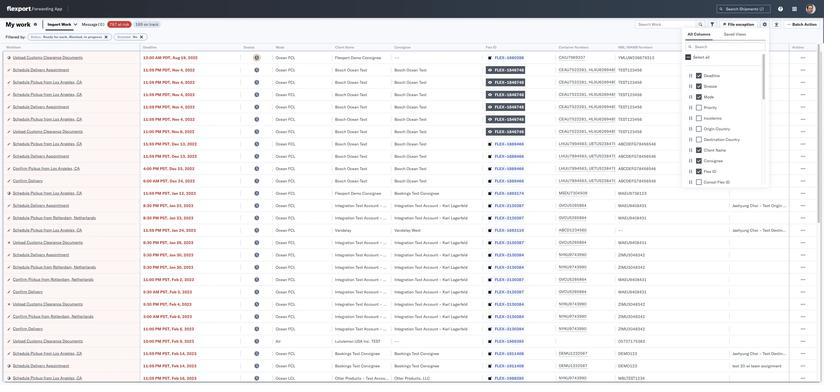 Task type: locate. For each thing, give the bounding box(es) containing it.
24, up 12,
[[178, 179, 184, 184]]

flex id button
[[483, 44, 551, 50]]

forwarding app
[[32, 6, 62, 12]]

3 ceau7522281, from the top
[[559, 92, 588, 97]]

am
[[155, 55, 162, 60], [153, 179, 159, 184], [153, 290, 159, 295], [153, 315, 159, 320]]

1 vertical spatial country
[[726, 137, 740, 142]]

1 vertical spatial 30,
[[177, 265, 183, 270]]

delivery for 6th schedule delivery appointment button from the bottom
[[31, 67, 45, 72]]

upload for upload customs clearance documents link corresponding to upload customs clearance documents 'button' associated with 11:00 pm pst, nov 8, 2022
[[13, 129, 26, 134]]

11:59 pm pst, jan 12, 2023
[[143, 191, 196, 196]]

9 schedule from the top
[[13, 203, 30, 208]]

20 ocean fcl from the top
[[276, 290, 295, 295]]

1 confirm pickup from rotterdam, netherlands from the top
[[13, 277, 94, 282]]

8 ocean fcl from the top
[[276, 142, 295, 147]]

clearance for upload customs clearance documents link corresponding to upload customs clearance documents 'button' associated with 11:00 pm pst, nov 8, 2022
[[43, 129, 62, 134]]

Search Shipments (/) text field
[[717, 5, 771, 13]]

2 vertical spatial id
[[726, 180, 730, 185]]

2023 down 10:00 pm pst, feb 9, 2023 at the left bottom of page
[[187, 352, 197, 357]]

lululemon
[[335, 339, 354, 344]]

0 horizontal spatial :
[[41, 35, 42, 39]]

appointment for 11:59 pm pst, dec 13, 2022
[[46, 154, 69, 159]]

otter left products,
[[395, 376, 404, 381]]

1 vertical spatial 11:00
[[143, 278, 154, 283]]

5 flex- from the top
[[495, 105, 507, 110]]

1 schedule pickup from los angeles, ca from the top
[[13, 80, 82, 85]]

confirm pickup from rotterdam, netherlands button for 11:00 pm pst, feb 2, 2023
[[13, 277, 94, 283]]

7 resize handle column header from the left
[[550, 44, 556, 386]]

1893174
[[507, 191, 524, 196]]

8:30 up 11:59 pm pst, jan 24, 2023
[[143, 216, 152, 221]]

4 nyku9743990 from the top
[[559, 315, 587, 320]]

los
[[53, 80, 59, 85], [53, 92, 59, 97], [53, 117, 59, 122], [53, 141, 59, 146], [51, 166, 57, 171], [53, 191, 59, 196], [53, 228, 59, 233], [53, 351, 59, 356], [53, 376, 59, 381]]

deadline down all
[[704, 73, 720, 78]]

11:59 pm pst, dec 13, 2022 up 4:00 pm pst, dec 23, 2022
[[143, 154, 197, 159]]

3 flex- from the top
[[495, 80, 507, 85]]

id inside flex id button
[[493, 45, 497, 49]]

0 vertical spatial confirm delivery link
[[13, 178, 43, 184]]

1 demu1232567 from the top
[[559, 352, 588, 357]]

pst, up 4:00 pm pst, dec 23, 2022
[[162, 154, 171, 159]]

0 horizontal spatial otter
[[335, 376, 344, 381]]

test123456 for first schedule pickup from los angeles, ca button
[[619, 80, 642, 85]]

5:30 pm pst, jan 30, 2023 up the 11:00 pm pst, feb 2, 2023
[[143, 265, 193, 270]]

2023 up the 11:00 pm pst, feb 2, 2023
[[184, 265, 193, 270]]

2 schedule pickup from los angeles, ca button from the top
[[13, 92, 82, 98]]

pst, up 5:30 pm pst, feb 4, 2023 at left
[[160, 290, 169, 295]]

11 schedule from the top
[[13, 228, 30, 233]]

ca
[[77, 80, 82, 85], [77, 92, 82, 97], [77, 117, 82, 122], [77, 141, 82, 146], [74, 166, 80, 171], [77, 191, 82, 196], [77, 228, 82, 233], [77, 351, 82, 356], [77, 376, 82, 381]]

bosch ocean test
[[335, 68, 367, 73], [395, 68, 427, 73], [335, 80, 367, 85], [395, 80, 427, 85], [335, 92, 367, 97], [395, 92, 427, 97], [335, 105, 367, 110], [395, 105, 427, 110], [335, 117, 367, 122], [395, 117, 427, 122], [335, 129, 367, 134], [395, 129, 427, 134], [335, 142, 367, 147], [395, 142, 427, 147], [335, 154, 367, 159], [395, 154, 427, 159], [335, 166, 367, 171], [395, 166, 427, 171], [335, 179, 367, 184], [395, 179, 427, 184]]

0 vertical spatial 11:00
[[143, 129, 154, 134]]

14, down the 9,
[[180, 352, 186, 357]]

schedule delivery appointment button for 11:59 pm pdt, nov 4, 2022
[[13, 104, 69, 110]]

None checkbox
[[686, 54, 691, 60], [696, 73, 702, 79], [696, 94, 702, 100], [696, 169, 702, 175], [686, 54, 691, 60], [696, 73, 702, 79], [696, 94, 702, 100], [696, 169, 702, 175]]

2 horizontal spatial flex
[[718, 180, 725, 185]]

16 schedule from the top
[[13, 376, 30, 381]]

24, up 28,
[[179, 228, 185, 233]]

2 confirm pickup from rotterdam, netherlands link from the top
[[13, 314, 94, 320]]

13, up 4:00 pm pst, dec 23, 2022
[[180, 154, 186, 159]]

documents for upload customs clearance documents link associated with first upload customs clearance documents 'button' from the bottom of the page
[[63, 339, 83, 344]]

14, up 16,
[[180, 364, 186, 369]]

4 1846748 from the top
[[507, 105, 524, 110]]

uetu5238478
[[589, 142, 617, 147], [589, 154, 617, 159], [589, 166, 617, 171], [589, 179, 617, 184]]

8:30 down 6:00
[[143, 203, 152, 209]]

deadline
[[143, 45, 157, 49], [704, 73, 720, 78]]

hlxu8034992 for upload customs clearance documents 'button' associated with 11:00 pm pst, nov 8, 2022
[[619, 129, 646, 134]]

1 vertical spatial upload customs clearance documents button
[[13, 129, 83, 135]]

5 ceau7522281, hlxu6269489, hlxu8034992 from the top
[[559, 117, 646, 122]]

0 vertical spatial schedule pickup from rotterdam, netherlands button
[[13, 215, 96, 221]]

13,
[[180, 142, 186, 147], [180, 154, 186, 159]]

from for fifth schedule pickup from los angeles, ca link
[[44, 191, 52, 196]]

1 flex-1889466 from the top
[[495, 142, 524, 147]]

country
[[716, 127, 730, 132], [726, 137, 740, 142]]

23, for confirm pickup from los angeles, ca
[[178, 166, 184, 171]]

11 resize handle column header from the left
[[810, 44, 817, 386]]

confirm delivery link for 5:30
[[13, 289, 43, 295]]

1 vertical spatial schedule pickup from rotterdam, netherlands link
[[13, 265, 96, 270]]

3 lhuu7894563, uetu5238478 from the top
[[559, 166, 617, 171]]

appointment
[[46, 67, 69, 72], [46, 104, 69, 109], [46, 154, 69, 159], [46, 203, 69, 208], [46, 253, 69, 258], [46, 364, 69, 369]]

ceau7522281, hlxu6269489, hlxu8034992 for first schedule pickup from los angeles, ca button
[[559, 80, 646, 85]]

jan up 11:59 pm pst, jan 24, 2023
[[169, 216, 176, 221]]

1 choi from the top
[[750, 203, 759, 209]]

1 confirm pickup from rotterdam, netherlands button from the top
[[13, 277, 94, 283]]

am up 5:30 pm pst, feb 4, 2023 at left
[[153, 290, 159, 295]]

1 vertical spatial 8:30
[[143, 216, 152, 221]]

team
[[752, 364, 760, 369]]

0 vertical spatial 8:30
[[143, 203, 152, 209]]

1 horizontal spatial deadline
[[704, 73, 720, 78]]

2 vertical spatial confirm delivery link
[[13, 326, 43, 332]]

0 vertical spatial destination
[[704, 137, 725, 142]]

1 numbers from the left
[[575, 45, 589, 49]]

14, for schedule pickup from los angeles, ca
[[180, 352, 186, 357]]

0 vertical spatial confirm pickup from rotterdam, netherlands button
[[13, 277, 94, 283]]

1 zimu3048342 from the top
[[619, 253, 645, 258]]

lcl
[[288, 376, 295, 381]]

ca for seventh schedule pickup from los angeles, ca button from the bottom
[[77, 92, 82, 97]]

4 schedule delivery appointment link from the top
[[13, 203, 69, 209]]

-- for flex-1660288
[[395, 55, 400, 60]]

1 vertical spatial 8:30 pm pst, jan 23, 2023
[[143, 216, 193, 221]]

0 vertical spatial flex id
[[486, 45, 497, 49]]

11:59 pm pst, feb 14, 2023 down 10:00 pm pst, feb 9, 2023 at the left bottom of page
[[143, 352, 197, 357]]

30,
[[177, 253, 183, 258], [177, 265, 183, 270]]

4 schedule pickup from los angeles, ca from the top
[[13, 141, 82, 146]]

13, down 8,
[[180, 142, 186, 147]]

numbers
[[575, 45, 589, 49], [639, 45, 653, 49]]

upload customs clearance documents link
[[13, 55, 83, 60], [13, 129, 83, 134], [13, 240, 83, 246], [13, 302, 83, 307], [13, 339, 83, 344]]

1 maeu9408431 from the top
[[619, 203, 647, 209]]

Search text field
[[686, 43, 766, 51]]

12 schedule from the top
[[13, 253, 30, 258]]

5:30 up 5:30 pm pst, feb 4, 2023 at left
[[143, 290, 152, 295]]

2 vertical spatial destination
[[772, 352, 792, 357]]

2 fcl from the top
[[288, 68, 295, 73]]

schedule pickup from rotterdam, netherlands link for 8:30
[[13, 215, 96, 221]]

12,
[[179, 191, 185, 196]]

5 appointment from the top
[[46, 253, 69, 258]]

2 11:59 pm pst, feb 14, 2023 from the top
[[143, 364, 197, 369]]

vandelay west
[[395, 228, 421, 233]]

1 horizontal spatial vandelay
[[395, 228, 411, 233]]

all columns button
[[686, 29, 713, 40]]

2 confirm from the top
[[13, 178, 27, 184]]

id up flex-1660288
[[493, 45, 497, 49]]

2 vertical spatial agent
[[793, 352, 804, 357]]

schedule delivery appointment for 8:30 pm pst, jan 23, 2023
[[13, 203, 69, 208]]

flex-1846748 for schedule delivery appointment button for 11:59 pm pdt, nov 4, 2022
[[495, 105, 524, 110]]

15 schedule from the top
[[13, 364, 30, 369]]

4 confirm from the top
[[13, 290, 27, 295]]

nyku9743990
[[559, 253, 587, 258], [559, 265, 587, 270], [559, 302, 587, 307], [559, 315, 587, 320], [559, 327, 587, 332], [559, 376, 587, 381]]

0 vertical spatial 24,
[[178, 179, 184, 184]]

pst, left 16,
[[162, 376, 171, 381]]

1 jaehyung from the top
[[733, 203, 749, 209]]

5:30
[[143, 253, 152, 258], [143, 265, 152, 270], [143, 290, 152, 295], [143, 302, 152, 307]]

integration test account - karl lagerfeld
[[335, 203, 408, 209], [395, 203, 468, 209], [335, 216, 408, 221], [395, 216, 468, 221], [335, 241, 408, 246], [395, 241, 468, 246], [335, 253, 408, 258], [395, 253, 468, 258], [335, 265, 408, 270], [395, 265, 468, 270], [335, 278, 408, 283], [395, 278, 468, 283], [335, 290, 408, 295], [395, 290, 468, 295], [335, 302, 408, 307], [395, 302, 468, 307], [335, 315, 408, 320], [395, 315, 468, 320], [335, 327, 408, 332], [395, 327, 468, 332]]

schedule pickup from rotterdam, netherlands link for 5:30
[[13, 265, 96, 270]]

deadline inside button
[[143, 45, 157, 49]]

3 11:59 from the top
[[143, 92, 154, 97]]

1 vertical spatial flexport
[[335, 191, 350, 196]]

1988285
[[507, 376, 524, 381]]

-
[[395, 55, 397, 60], [397, 55, 400, 60], [380, 203, 382, 209], [439, 203, 442, 209], [760, 203, 762, 209], [380, 216, 382, 221], [439, 216, 442, 221], [619, 228, 621, 233], [621, 228, 623, 233], [760, 228, 762, 233], [380, 241, 382, 246], [439, 241, 442, 246], [380, 253, 382, 258], [439, 253, 442, 258], [380, 265, 382, 270], [439, 265, 442, 270], [380, 278, 382, 283], [439, 278, 442, 283], [380, 290, 382, 295], [439, 290, 442, 295], [380, 302, 382, 307], [439, 302, 442, 307], [380, 315, 382, 320], [439, 315, 442, 320], [380, 327, 382, 332], [439, 327, 442, 332], [395, 339, 397, 344], [397, 339, 400, 344], [760, 352, 762, 357], [362, 376, 365, 381]]

flex-1989365
[[495, 339, 524, 344]]

client inside button
[[335, 45, 344, 49]]

14 schedule from the top
[[13, 351, 30, 356]]

0 vertical spatial origin
[[704, 127, 715, 132]]

16 fcl from the top
[[288, 241, 295, 246]]

2023 right the 9,
[[184, 339, 194, 344]]

0 horizontal spatial id
[[493, 45, 497, 49]]

documents for third upload customs clearance documents link from the bottom
[[63, 240, 83, 245]]

consignee
[[395, 45, 411, 49], [362, 55, 381, 60], [704, 159, 723, 164], [362, 191, 381, 196], [421, 191, 439, 196], [361, 352, 380, 357], [421, 352, 439, 357], [361, 364, 380, 369], [421, 364, 439, 369]]

1 vertical spatial confirm delivery
[[13, 290, 43, 295]]

destination
[[704, 137, 725, 142], [772, 228, 792, 233], [772, 352, 792, 357]]

6, up the 9,
[[180, 327, 183, 332]]

columns
[[694, 32, 711, 37]]

1 vertical spatial 24,
[[179, 228, 185, 233]]

angeles, for 7th schedule pickup from los angeles, ca link from the bottom
[[60, 92, 76, 97]]

origin
[[704, 127, 715, 132], [772, 203, 782, 209]]

2 horizontal spatial id
[[726, 180, 730, 185]]

delivery for confirm delivery button related to 5:30 am pst, feb 3, 2023
[[28, 290, 43, 295]]

0 vertical spatial 8:30 pm pst, jan 23, 2023
[[143, 203, 193, 209]]

6, up 11:00 pm pst, feb 6, 2023
[[178, 315, 181, 320]]

test123456 for seventh schedule pickup from los angeles, ca button from the bottom
[[619, 92, 642, 97]]

los inside button
[[51, 166, 57, 171]]

0 horizontal spatial numbers
[[575, 45, 589, 49]]

id right consol at the right top
[[726, 180, 730, 185]]

15 flex- from the top
[[495, 228, 507, 233]]

delivery for confirm delivery button for 6:00 am pst, dec 24, 2022
[[28, 178, 43, 184]]

flex-1893174 button
[[486, 190, 525, 198], [486, 190, 525, 198]]

test
[[733, 364, 740, 369]]

11:59 pm pdt, nov 4, 2022 for seventh schedule pickup from los angeles, ca button from the bottom
[[143, 92, 195, 97]]

test
[[371, 339, 381, 344]]

23, down 12,
[[177, 203, 183, 209]]

upload customs clearance documents button for 11:00 pm pst, nov 8, 2022
[[13, 129, 83, 135]]

1 vertical spatial flex
[[704, 169, 712, 174]]

jan up the 11:00 pm pst, feb 2, 2023
[[169, 265, 176, 270]]

usa
[[355, 339, 363, 344]]

2 jaehyung choi - test destination agent from the top
[[733, 352, 804, 357]]

10 fcl from the top
[[288, 166, 295, 171]]

13 flex- from the top
[[495, 203, 507, 209]]

pickup for 6th schedule pickup from los angeles, ca link from the top
[[31, 228, 43, 233]]

numbers up ymluw236679313
[[639, 45, 653, 49]]

am right 3:00
[[153, 315, 159, 320]]

west
[[412, 228, 421, 233]]

1 horizontal spatial otter
[[395, 376, 404, 381]]

0 vertical spatial confirm pickup from rotterdam, netherlands
[[13, 277, 94, 282]]

0 vertical spatial deadline
[[143, 45, 157, 49]]

ocean
[[276, 55, 287, 60], [276, 68, 287, 73], [347, 68, 359, 73], [407, 68, 418, 73], [276, 80, 287, 85], [347, 80, 359, 85], [407, 80, 418, 85], [276, 92, 287, 97], [347, 92, 359, 97], [407, 92, 418, 97], [276, 105, 287, 110], [347, 105, 359, 110], [407, 105, 418, 110], [276, 117, 287, 122], [347, 117, 359, 122], [407, 117, 418, 122], [276, 129, 287, 134], [347, 129, 359, 134], [407, 129, 418, 134], [276, 142, 287, 147], [347, 142, 359, 147], [407, 142, 418, 147], [276, 154, 287, 159], [347, 154, 359, 159], [407, 154, 418, 159], [276, 166, 287, 171], [347, 166, 359, 171], [407, 166, 418, 171], [276, 179, 287, 184], [347, 179, 359, 184], [407, 179, 418, 184], [276, 191, 287, 196], [276, 203, 287, 209], [276, 216, 287, 221], [276, 228, 287, 233], [276, 241, 287, 246], [276, 253, 287, 258], [276, 265, 287, 270], [276, 278, 287, 283], [276, 290, 287, 295], [276, 302, 287, 307], [276, 315, 287, 320], [276, 327, 287, 332], [276, 352, 287, 357], [276, 364, 287, 369], [276, 376, 287, 381]]

4 fcl from the top
[[288, 92, 295, 97]]

my work
[[6, 20, 31, 28]]

5:30 up 3:00
[[143, 302, 152, 307]]

23,
[[178, 166, 184, 171], [177, 203, 183, 209], [177, 216, 183, 221]]

nov for schedule delivery appointment button for 11:59 pm pdt, nov 4, 2022
[[172, 105, 180, 110]]

am right 6:00
[[153, 179, 159, 184]]

1 11:59 from the top
[[143, 68, 154, 73]]

2 8:30 pm pst, jan 23, 2023 from the top
[[143, 216, 193, 221]]

0 vertical spatial choi
[[750, 203, 759, 209]]

flex-1911408 up flex-1988285
[[495, 364, 524, 369]]

8:30 pm pst, jan 23, 2023
[[143, 203, 193, 209], [143, 216, 193, 221]]

0 vertical spatial 5:30 pm pst, jan 30, 2023
[[143, 253, 193, 258]]

pst, up 8:30 pm pst, jan 28, 2023
[[162, 228, 171, 233]]

1 vertical spatial schedule pickup from rotterdam, netherlands
[[13, 265, 96, 270]]

0 vertical spatial 6,
[[178, 315, 181, 320]]

confirm pickup from los angeles, ca button
[[13, 166, 80, 172]]

11 flex- from the top
[[495, 179, 507, 184]]

1 vertical spatial 11:59 pm pst, dec 13, 2022
[[143, 154, 197, 159]]

2 clearance from the top
[[43, 129, 62, 134]]

name inside button
[[345, 45, 354, 49]]

20 flex- from the top
[[495, 290, 507, 295]]

0 vertical spatial 11:59 pm pst, dec 13, 2022
[[143, 142, 197, 147]]

1 vertical spatial confirm pickup from rotterdam, netherlands link
[[13, 314, 94, 320]]

11:59 pm pst, dec 13, 2022 down 11:00 pm pst, nov 8, 2022
[[143, 142, 197, 147]]

flex-2130384
[[495, 253, 524, 258], [495, 265, 524, 270], [495, 302, 524, 307], [495, 315, 524, 320], [495, 327, 524, 332]]

23, up 11:59 pm pst, jan 24, 2023
[[177, 216, 183, 221]]

5 1846748 from the top
[[507, 117, 524, 122]]

schedule pickup from los angeles, ca for second schedule pickup from los angeles, ca link from the bottom
[[13, 351, 82, 356]]

1911408 for test 20 wi team assignment
[[507, 364, 524, 369]]

5 ocean fcl from the top
[[276, 105, 295, 110]]

0 vertical spatial 23,
[[178, 166, 184, 171]]

0 vertical spatial schedule pickup from rotterdam, netherlands
[[13, 216, 96, 221]]

demo123 for jaehyung choi - test destination agent
[[619, 352, 637, 357]]

schedule pickup from rotterdam, netherlands button for 8:30 pm pst, jan 23, 2023
[[13, 215, 96, 221]]

1 horizontal spatial numbers
[[639, 45, 653, 49]]

2 flex-1846748 from the top
[[495, 80, 524, 85]]

am for 12:00
[[155, 55, 162, 60]]

ceau7522281, for first schedule pickup from los angeles, ca button
[[559, 80, 588, 85]]

19 ocean fcl from the top
[[276, 278, 295, 283]]

schedule
[[13, 67, 30, 72], [13, 80, 30, 85], [13, 92, 30, 97], [13, 104, 30, 109], [13, 117, 30, 122], [13, 141, 30, 146], [13, 154, 30, 159], [13, 191, 30, 196], [13, 203, 30, 208], [13, 216, 30, 221], [13, 228, 30, 233], [13, 253, 30, 258], [13, 265, 30, 270], [13, 351, 30, 356], [13, 364, 30, 369], [13, 376, 30, 381]]

1 horizontal spatial id
[[713, 169, 717, 174]]

flex-1846748 for seventh schedule pickup from los angeles, ca button from the bottom
[[495, 92, 524, 97]]

delivery for 11:59 pm pst, dec 13, 2022 schedule delivery appointment button
[[31, 154, 45, 159]]

1 otter from the left
[[335, 376, 344, 381]]

otter products - test account
[[335, 376, 389, 381]]

2 vertical spatial 8:30
[[143, 241, 152, 246]]

11:59 pm pst, feb 14, 2023 up 11:59 pm pst, feb 16, 2023
[[143, 364, 197, 369]]

1 confirm pickup from rotterdam, netherlands link from the top
[[13, 277, 94, 283]]

progress
[[88, 35, 102, 39]]

otter for otter products, llc
[[395, 376, 404, 381]]

23, up 6:00 am pst, dec 24, 2022
[[178, 166, 184, 171]]

confirm delivery button for 6:00 am pst, dec 24, 2022
[[13, 178, 43, 184]]

flexport demo consignee for bookings
[[335, 191, 381, 196]]

country down origin country
[[726, 137, 740, 142]]

2 flex-1889466 from the top
[[495, 154, 524, 159]]

pickup for confirm pickup from rotterdam, netherlands link related to 11:00
[[28, 277, 40, 282]]

0 vertical spatial demo123
[[619, 352, 637, 357]]

2 vertical spatial confirm delivery button
[[13, 326, 43, 333]]

2 vertical spatial upload customs clearance documents button
[[13, 339, 83, 345]]

products,
[[405, 376, 422, 381]]

2 upload customs clearance documents button from the top
[[13, 129, 83, 135]]

1 vertical spatial flex-1911408
[[495, 364, 524, 369]]

0 vertical spatial jaehyung
[[733, 203, 749, 209]]

flex id
[[486, 45, 497, 49], [704, 169, 717, 174]]

documents
[[63, 55, 83, 60], [63, 129, 83, 134], [63, 240, 83, 245], [63, 302, 83, 307], [63, 339, 83, 344]]

zimu3048342
[[619, 253, 645, 258], [619, 265, 645, 270], [619, 302, 645, 307], [619, 315, 645, 320], [619, 327, 645, 332]]

5:30 pm pst, jan 30, 2023 down 8:30 pm pst, jan 28, 2023
[[143, 253, 193, 258]]

5:30 up the 11:00 pm pst, feb 2, 2023
[[143, 265, 152, 270]]

hlxu6269489, for seventh schedule pickup from los angeles, ca button from the bottom
[[589, 92, 618, 97]]

los for confirm pickup from los angeles, ca link
[[51, 166, 57, 171]]

1 : from the left
[[41, 35, 42, 39]]

13 fcl from the top
[[288, 203, 295, 209]]

schedule delivery appointment link for 8:30 pm pst, jan 23, 2023
[[13, 203, 69, 209]]

1 upload customs clearance documents link from the top
[[13, 55, 83, 60]]

4 ceau7522281, hlxu6269489, hlxu8034992 from the top
[[559, 104, 646, 110]]

flex-1660288
[[495, 55, 524, 60]]

5 flex-2130384 from the top
[[495, 327, 524, 332]]

jaehyung for demo123
[[733, 352, 749, 357]]

demo123 up 'mbltest1234'
[[619, 364, 637, 369]]

19,
[[181, 55, 187, 60]]

documents for 4th upload customs clearance documents link from the top
[[63, 302, 83, 307]]

4 lhuu7894563, from the top
[[559, 179, 588, 184]]

schedule delivery appointment link
[[13, 67, 69, 73], [13, 104, 69, 110], [13, 153, 69, 159], [13, 203, 69, 209], [13, 252, 69, 258], [13, 364, 69, 369]]

schedule pickup from rotterdam, netherlands for 8:30 pm pst, jan 23, 2023
[[13, 216, 96, 221]]

flex id up flex-1660288
[[486, 45, 497, 49]]

12 ocean fcl from the top
[[276, 191, 295, 196]]

delivery for schedule delivery appointment button for 11:59 pm pst, feb 14, 2023
[[31, 364, 45, 369]]

pickup
[[31, 80, 43, 85], [31, 92, 43, 97], [31, 117, 43, 122], [31, 141, 43, 146], [28, 166, 40, 171], [31, 191, 43, 196], [31, 216, 43, 221], [31, 228, 43, 233], [31, 265, 43, 270], [28, 277, 40, 282], [28, 314, 40, 319], [31, 351, 43, 356], [31, 376, 43, 381]]

schedule delivery appointment link for 11:59 pm pdt, nov 4, 2022
[[13, 104, 69, 110]]

am right 12:00
[[155, 55, 162, 60]]

12:00 am pdt, aug 19, 2022
[[143, 55, 198, 60]]

24, for 2022
[[178, 179, 184, 184]]

5 hlxu8034992 from the top
[[619, 117, 646, 122]]

dec up 6:00 am pst, dec 24, 2022
[[169, 166, 177, 171]]

consignee inside button
[[395, 45, 411, 49]]

1 schedule pickup from los angeles, ca link from the top
[[13, 79, 82, 85]]

abcd1234560
[[559, 228, 587, 233]]

11:59 pm pst, feb 16, 2023
[[143, 376, 197, 381]]

1 horizontal spatial flex
[[704, 169, 712, 174]]

1 jaehyung choi - test destination agent from the top
[[733, 228, 804, 233]]

angeles, for 6th schedule pickup from los angeles, ca link from the top
[[60, 228, 76, 233]]

resize handle column header
[[133, 44, 140, 386], [234, 44, 241, 386], [266, 44, 273, 386], [326, 44, 332, 386], [385, 44, 392, 386], [476, 44, 483, 386], [550, 44, 556, 386], [609, 44, 616, 386], [723, 44, 730, 386], [783, 44, 789, 386], [810, 44, 817, 386]]

schedule pickup from rotterdam, netherlands button
[[13, 215, 96, 221], [13, 265, 96, 271]]

1 vertical spatial demu1232567
[[559, 364, 588, 369]]

0 vertical spatial flexport
[[335, 55, 350, 60]]

6 11:59 from the top
[[143, 142, 154, 147]]

6 schedule pickup from los angeles, ca link from the top
[[13, 228, 82, 233]]

11:00 for 11:00 pm pst, nov 8, 2022
[[143, 129, 154, 134]]

4 zimu3048342 from the top
[[619, 315, 645, 320]]

account
[[364, 203, 379, 209], [423, 203, 438, 209], [364, 216, 379, 221], [423, 216, 438, 221], [364, 241, 379, 246], [423, 241, 438, 246], [364, 253, 379, 258], [423, 253, 438, 258], [364, 265, 379, 270], [423, 265, 438, 270], [364, 278, 379, 283], [423, 278, 438, 283], [364, 290, 379, 295], [423, 290, 438, 295], [364, 302, 379, 307], [423, 302, 438, 307], [364, 315, 379, 320], [423, 315, 438, 320], [364, 327, 379, 332], [423, 327, 438, 332], [374, 376, 389, 381]]

1 horizontal spatial client
[[704, 148, 715, 153]]

8:30 pm pst, jan 23, 2023 up 11:59 pm pst, jan 24, 2023
[[143, 216, 193, 221]]

blocked,
[[69, 35, 83, 39]]

11:00 pm pst, feb 6, 2023
[[143, 327, 194, 332]]

schedule for seventh schedule pickup from los angeles, ca button from the bottom
[[13, 92, 30, 97]]

schedule for 5th schedule pickup from los angeles, ca button from the bottom
[[13, 141, 30, 146]]

client
[[335, 45, 344, 49], [704, 148, 715, 153]]

customs for upload customs clearance documents link corresponding to upload customs clearance documents 'button' associated with 11:00 pm pst, nov 8, 2022
[[27, 129, 42, 134]]

3 schedule pickup from los angeles, ca link from the top
[[13, 116, 82, 122]]

1 vertical spatial schedule pickup from rotterdam, netherlands button
[[13, 265, 96, 271]]

2 13, from the top
[[180, 154, 186, 159]]

0 vertical spatial country
[[716, 127, 730, 132]]

8:30 pm pst, jan 23, 2023 down 11:59 pm pst, jan 12, 2023 on the left
[[143, 203, 193, 209]]

2 vertical spatial jaehyung
[[733, 352, 749, 357]]

resize handle column header for deadline
[[234, 44, 241, 386]]

pst, down 11:59 pm pst, jan 24, 2023
[[160, 241, 168, 246]]

nov
[[172, 68, 180, 73], [172, 80, 180, 85], [172, 92, 180, 97], [172, 105, 180, 110], [172, 117, 180, 122], [172, 129, 179, 134]]

1 vertical spatial 5:30 pm pst, jan 30, 2023
[[143, 265, 193, 270]]

8,
[[180, 129, 184, 134]]

otter left products
[[335, 376, 344, 381]]

test123456 for upload customs clearance documents 'button' associated with 11:00 pm pst, nov 8, 2022
[[619, 129, 642, 134]]

8 flex- from the top
[[495, 142, 507, 147]]

otter
[[335, 376, 344, 381], [395, 376, 404, 381]]

0 vertical spatial demu1232567
[[559, 352, 588, 357]]

file exception
[[728, 22, 755, 27]]

hlxu6269489, for first schedule pickup from los angeles, ca button
[[589, 80, 618, 85]]

1 confirm from the top
[[13, 166, 27, 171]]

0 vertical spatial client name
[[335, 45, 354, 49]]

1 schedule delivery appointment link from the top
[[13, 67, 69, 73]]

1 vertical spatial jaehyung
[[733, 228, 749, 233]]

0 vertical spatial confirm delivery button
[[13, 178, 43, 184]]

None checkbox
[[696, 84, 702, 89], [696, 105, 702, 111], [696, 116, 702, 121], [696, 126, 702, 132], [696, 137, 702, 143], [696, 148, 702, 153], [696, 158, 702, 164], [696, 180, 702, 185], [696, 84, 702, 89], [696, 105, 702, 111], [696, 116, 702, 121], [696, 126, 702, 132], [696, 137, 702, 143], [696, 148, 702, 153], [696, 158, 702, 164], [696, 180, 702, 185]]

numbers up caiu7969337
[[575, 45, 589, 49]]

11:59 pm pdt, nov 4, 2022
[[143, 68, 195, 73], [143, 80, 195, 85], [143, 92, 195, 97], [143, 105, 195, 110], [143, 117, 195, 122]]

dec up 11:59 pm pst, jan 12, 2023 on the left
[[170, 179, 177, 184]]

1 vertical spatial agent
[[793, 228, 804, 233]]

2 vertical spatial confirm delivery
[[13, 327, 43, 332]]

appointment for 11:59 pm pdt, nov 4, 2022
[[46, 104, 69, 109]]

upload customs clearance documents for upload customs clearance documents link for 12:00 am pdt, aug 19, 2022's upload customs clearance documents 'button'
[[13, 55, 83, 60]]

1 vertical spatial origin
[[772, 203, 782, 209]]

jaehyung for --
[[733, 228, 749, 233]]

2 vertical spatial 11:00
[[143, 327, 154, 332]]

clearance for upload customs clearance documents link for 12:00 am pdt, aug 19, 2022's upload customs clearance documents 'button'
[[43, 55, 62, 60]]

flex-1911408 down flex-1989365
[[495, 352, 524, 357]]

10 ocean fcl from the top
[[276, 166, 295, 171]]

3 schedule delivery appointment from the top
[[13, 154, 69, 159]]

0 vertical spatial 11:59 pm pst, feb 14, 2023
[[143, 352, 197, 357]]

2 hlxu6269489, from the top
[[589, 80, 618, 85]]

schedule pickup from rotterdam, netherlands link
[[13, 215, 96, 221], [13, 265, 96, 270]]

0 vertical spatial client
[[335, 45, 344, 49]]

appointment for 5:30 pm pst, jan 30, 2023
[[46, 253, 69, 258]]

1 vertical spatial jaehyung choi - test destination agent
[[733, 352, 804, 357]]

0 vertical spatial jaehyung choi - test destination agent
[[733, 228, 804, 233]]

client name
[[335, 45, 354, 49], [704, 148, 726, 153]]

angeles, for second schedule pickup from los angeles, ca link from the bottom
[[60, 351, 76, 356]]

schedule pickup from rotterdam, netherlands for 5:30 pm pst, jan 30, 2023
[[13, 265, 96, 270]]

confirm
[[13, 166, 27, 171], [13, 178, 27, 184], [13, 277, 27, 282], [13, 290, 27, 295], [13, 314, 27, 319], [13, 327, 27, 332]]

0 horizontal spatial client
[[335, 45, 344, 49]]

1 horizontal spatial client name
[[704, 148, 726, 153]]

all
[[706, 55, 710, 60]]

1 vertical spatial 1911408
[[507, 364, 524, 369]]

14 ocean fcl from the top
[[276, 216, 295, 221]]

0 vertical spatial flex
[[486, 45, 492, 49]]

dec down 11:00 pm pst, nov 8, 2022
[[172, 142, 179, 147]]

0 horizontal spatial name
[[345, 45, 354, 49]]

5:30 down 8:30 pm pst, jan 28, 2023
[[143, 253, 152, 258]]

choi for --
[[750, 228, 759, 233]]

30, down 28,
[[177, 253, 183, 258]]

pickup for 1st schedule pickup from los angeles, ca link from the bottom
[[31, 376, 43, 381]]

1 flex-1911408 from the top
[[495, 352, 524, 357]]

at
[[118, 22, 122, 27]]

6 resize handle column header from the left
[[476, 44, 483, 386]]

3 flex-2130387 from the top
[[495, 241, 524, 246]]

1 vertical spatial 11:59 pm pst, feb 14, 2023
[[143, 364, 197, 369]]

filtered by:
[[6, 34, 26, 39]]

2023 up 10:00 pm pst, feb 9, 2023 at the left bottom of page
[[184, 327, 194, 332]]

choi
[[750, 203, 759, 209], [750, 228, 759, 233], [750, 352, 759, 357]]

2 uetu5238478 from the top
[[589, 154, 617, 159]]

5 upload customs clearance documents from the top
[[13, 339, 83, 344]]

0 vertical spatial demo
[[351, 55, 361, 60]]

1 flexport from the top
[[335, 55, 350, 60]]

mbl/mawb numbers button
[[616, 44, 724, 50]]

1 vertical spatial flex id
[[704, 169, 717, 174]]

1 vertical spatial confirm delivery button
[[13, 289, 43, 296]]

0 vertical spatial schedule pickup from rotterdam, netherlands link
[[13, 215, 96, 221]]

3 upload customs clearance documents link from the top
[[13, 240, 83, 246]]

deadline up 12:00
[[143, 45, 157, 49]]

vandelay for vandelay west
[[395, 228, 411, 233]]

1 horizontal spatial name
[[716, 148, 726, 153]]

pst, down 11:00 pm pst, nov 8, 2022
[[162, 142, 171, 147]]

0 vertical spatial confirm pickup from rotterdam, netherlands link
[[13, 277, 94, 283]]

batch action
[[793, 22, 817, 27]]

2 confirm delivery from the top
[[13, 290, 43, 295]]

filtered
[[6, 34, 19, 39]]

16 flex- from the top
[[495, 241, 507, 246]]

0 vertical spatial 14,
[[180, 352, 186, 357]]

11 ocean fcl from the top
[[276, 179, 295, 184]]

demo123 down 05707175362
[[619, 352, 637, 357]]

3 ocean fcl from the top
[[276, 80, 295, 85]]

incoterms
[[704, 116, 722, 121]]

jaehyung choi - test destination agent down jaehyung choi - test origin agent
[[733, 228, 804, 233]]

2023 up 8:30 pm pst, jan 28, 2023
[[186, 228, 196, 233]]

0 horizontal spatial mode
[[276, 45, 284, 49]]

flex id up consol at the right top
[[704, 169, 717, 174]]

gvcu5265864
[[559, 203, 587, 208], [559, 216, 587, 221], [559, 240, 587, 245], [559, 277, 587, 282], [559, 290, 587, 295]]

id up consol flex id
[[713, 169, 717, 174]]

: left ready
[[41, 35, 42, 39]]

0 vertical spatial flexport demo consignee
[[335, 55, 381, 60]]

169
[[136, 22, 143, 27]]

resize handle column header for mode
[[326, 44, 332, 386]]

0 horizontal spatial flex
[[486, 45, 492, 49]]

pst, up 11:59 pm pst, feb 16, 2023
[[162, 364, 171, 369]]

snooze
[[244, 45, 255, 49], [704, 84, 717, 89]]

1 vertical spatial 13,
[[180, 154, 186, 159]]

1 horizontal spatial mode
[[704, 95, 714, 100]]

snoozed : no
[[117, 35, 137, 39]]

1 vertical spatial mode
[[704, 95, 714, 100]]

from for schedule pickup from rotterdam, netherlands link associated with 5:30
[[44, 265, 52, 270]]

9 fcl from the top
[[288, 154, 295, 159]]

workitem button
[[3, 44, 134, 50]]

maeu9736123
[[619, 191, 647, 196]]

country up destination country
[[716, 127, 730, 132]]

4 abcdefg78456546 from the top
[[619, 179, 656, 184]]

10:00
[[143, 339, 154, 344]]

0 horizontal spatial origin
[[704, 127, 715, 132]]

: left no
[[130, 35, 132, 39]]

0 vertical spatial flex-1911408
[[495, 352, 524, 357]]

1 vertical spatial confirm delivery link
[[13, 289, 43, 295]]

demo for -
[[351, 55, 361, 60]]

schedule for 8:30 pm pst, jan 23, 2023 schedule delivery appointment button
[[13, 203, 30, 208]]

1 vertical spatial confirm pickup from rotterdam, netherlands
[[13, 314, 94, 319]]

3 schedule pickup from los angeles, ca from the top
[[13, 117, 82, 122]]

flex-1889466 button
[[486, 140, 525, 148], [486, 140, 525, 148], [486, 153, 525, 160], [486, 153, 525, 160], [486, 165, 525, 173], [486, 165, 525, 173], [486, 177, 525, 185], [486, 177, 525, 185]]

flex-1846748
[[495, 68, 524, 73], [495, 80, 524, 85], [495, 92, 524, 97], [495, 105, 524, 110], [495, 117, 524, 122], [495, 129, 524, 134]]

2 vertical spatial choi
[[750, 352, 759, 357]]

3 resize handle column header from the left
[[266, 44, 273, 386]]



Task type: describe. For each thing, give the bounding box(es) containing it.
2 abcdefg78456546 from the top
[[619, 154, 656, 159]]

flexport for bookings test consignee
[[335, 191, 350, 196]]

saved views
[[724, 32, 746, 37]]

13 ocean fcl from the top
[[276, 203, 295, 209]]

3 schedule pickup from los angeles, ca button from the top
[[13, 116, 82, 123]]

9,
[[180, 339, 183, 344]]

destination country
[[704, 137, 740, 142]]

18 ocean fcl from the top
[[276, 265, 295, 270]]

schedule for 2nd schedule pickup from los angeles, ca button from the bottom of the page
[[13, 351, 30, 356]]

1 vertical spatial client name
[[704, 148, 726, 153]]

13 schedule from the top
[[13, 265, 30, 270]]

11 fcl from the top
[[288, 179, 295, 184]]

flex inside button
[[486, 45, 492, 49]]

2 2130384 from the top
[[507, 265, 524, 270]]

pickup for fifth schedule pickup from los angeles, ca link from the bottom of the page
[[31, 141, 43, 146]]

pst, down 11:59 pm pst, jan 12, 2023 on the left
[[160, 203, 168, 209]]

numbers for container numbers
[[575, 45, 589, 49]]

11:59 pm pst, jan 24, 2023
[[143, 228, 196, 233]]

4 1889466 from the top
[[507, 179, 524, 184]]

2 gvcu5265864 from the top
[[559, 216, 587, 221]]

3:00
[[143, 315, 152, 320]]

2023 right 12,
[[186, 191, 196, 196]]

4 schedule pickup from los angeles, ca link from the top
[[13, 141, 82, 147]]

jan down 8:30 pm pst, jan 28, 2023
[[169, 253, 176, 258]]

schedule delivery appointment for 11:59 pm pst, feb 14, 2023
[[13, 364, 69, 369]]

app
[[55, 6, 62, 12]]

file
[[728, 22, 735, 27]]

4 schedule pickup from los angeles, ca button from the top
[[13, 141, 82, 147]]

flex-1846748 for first schedule pickup from los angeles, ca button
[[495, 80, 524, 85]]

9 ocean fcl from the top
[[276, 154, 295, 159]]

ca for first schedule pickup from los angeles, ca button
[[77, 80, 82, 85]]

ca for fourth schedule pickup from los angeles, ca button from the bottom of the page
[[77, 191, 82, 196]]

1 ceau7522281, from the top
[[559, 67, 588, 72]]

actions
[[793, 45, 804, 49]]

demu1232567 for jaehyung choi - test destination agent
[[559, 352, 588, 357]]

schedule for schedule delivery appointment button for 11:59 pm pst, feb 14, 2023
[[13, 364, 30, 369]]

2 zimu3048342 from the top
[[619, 265, 645, 270]]

7 flex- from the top
[[495, 129, 507, 134]]

2 vertical spatial 23,
[[177, 216, 183, 221]]

feb left the 9,
[[172, 339, 179, 344]]

angeles, for eighth schedule pickup from los angeles, ca link from the bottom
[[60, 80, 76, 85]]

4:00
[[143, 166, 152, 171]]

caiu7969337
[[559, 55, 586, 60]]

feb up 11:00 pm pst, feb 6, 2023
[[170, 315, 177, 320]]

ready
[[43, 35, 53, 39]]

7 fcl from the top
[[288, 129, 295, 134]]

5 confirm from the top
[[13, 314, 27, 319]]

pst, left 8,
[[162, 129, 171, 134]]

wi
[[747, 364, 751, 369]]

pst, down 10:00 pm pst, feb 9, 2023 at the left bottom of page
[[162, 352, 171, 357]]

confirm for confirm pickup from los angeles, ca button
[[13, 166, 27, 171]]

ceau7522281, for seventh schedule pickup from los angeles, ca button from the bottom
[[559, 92, 588, 97]]

from for 7th schedule pickup from los angeles, ca link from the bottom
[[44, 92, 52, 97]]

23 flex- from the top
[[495, 327, 507, 332]]

otter products, llc
[[395, 376, 430, 381]]

8:30 pm pst, jan 28, 2023
[[143, 241, 193, 246]]

origin country
[[704, 127, 730, 132]]

from for 3:00's confirm pickup from rotterdam, netherlands link
[[41, 314, 50, 319]]

los for 7th schedule pickup from los angeles, ca link from the bottom
[[53, 92, 59, 97]]

am for 5:30
[[153, 290, 159, 295]]

schedule for 6th schedule delivery appointment button from the bottom
[[13, 67, 30, 72]]

schedule delivery appointment for 5:30 pm pst, jan 30, 2023
[[13, 253, 69, 258]]

feb down 5:30 am pst, feb 3, 2023
[[169, 302, 176, 307]]

4 flex- from the top
[[495, 92, 507, 97]]

confirm pickup from rotterdam, netherlands link for 11:00
[[13, 277, 94, 283]]

2023 down 12,
[[184, 203, 193, 209]]

Search Work text field
[[635, 20, 697, 29]]

pickup for second schedule pickup from los angeles, ca link from the bottom
[[31, 351, 43, 356]]

flex-1893174
[[495, 191, 524, 196]]

status
[[31, 35, 41, 39]]

1 schedule pickup from los angeles, ca button from the top
[[13, 79, 82, 86]]

17 ocean fcl from the top
[[276, 253, 295, 258]]

jan left 12,
[[172, 191, 178, 196]]

3 flex-2130384 from the top
[[495, 302, 524, 307]]

agent for demo123
[[793, 352, 804, 357]]

25 fcl from the top
[[288, 364, 295, 369]]

by:
[[20, 34, 26, 39]]

my
[[6, 20, 15, 28]]

2023 down 8:30 pm pst, jan 28, 2023
[[184, 253, 193, 258]]

16,
[[180, 376, 186, 381]]

confirm pickup from los angeles, ca
[[13, 166, 80, 171]]

hlxu8034992 for first schedule pickup from los angeles, ca button
[[619, 80, 646, 85]]

destination for --
[[772, 228, 792, 233]]

client name button
[[332, 44, 386, 50]]

10:00 pm pst, feb 9, 2023
[[143, 339, 194, 344]]

resize handle column header for workitem
[[133, 44, 140, 386]]

2 vertical spatial flex
[[718, 180, 725, 185]]

21 flex- from the top
[[495, 302, 507, 307]]

4 flex-1889466 from the top
[[495, 179, 524, 184]]

feb up 10:00 pm pst, feb 9, 2023 at the left bottom of page
[[172, 327, 179, 332]]

ceau7522281, hlxu6269489, hlxu8034992 for seventh schedule pickup from los angeles, ca button from the bottom
[[559, 92, 646, 97]]

8 schedule pickup from los angeles, ca button from the top
[[13, 376, 82, 382]]

2 flex- from the top
[[495, 68, 507, 73]]

schedule delivery appointment button for 8:30 pm pst, jan 23, 2023
[[13, 203, 69, 209]]

confirm for confirm delivery button for 11:00 pm pst, feb 6, 2023
[[13, 327, 27, 332]]

schedule for first schedule pickup from los angeles, ca button
[[13, 80, 30, 85]]

5 schedule pickup from los angeles, ca link from the top
[[13, 191, 82, 196]]

jan left 28,
[[169, 241, 176, 246]]

21 ocean fcl from the top
[[276, 302, 295, 307]]

upload for 4th upload customs clearance documents link from the top
[[13, 302, 26, 307]]

jaehyung choi - test origin agent
[[733, 203, 794, 209]]

no
[[133, 35, 137, 39]]

1 horizontal spatial flex id
[[704, 169, 717, 174]]

jaehyung for maeu9408431
[[733, 203, 749, 209]]

17 flex- from the top
[[495, 253, 507, 258]]

confirm for confirm delivery button for 6:00 am pst, dec 24, 2022
[[13, 178, 27, 184]]

numbers for mbl/mawb numbers
[[639, 45, 653, 49]]

pst, down 4:00 pm pst, dec 23, 2022
[[160, 179, 169, 184]]

forwarding
[[32, 6, 53, 12]]

-- for flex-1989365
[[395, 339, 400, 344]]

clearance for 4th upload customs clearance documents link from the top
[[43, 302, 62, 307]]

all columns
[[688, 32, 711, 37]]

pdt, for seventh schedule pickup from los angeles, ca button from the bottom
[[162, 92, 171, 97]]

3 abcdefg78456546 from the top
[[619, 166, 656, 171]]

consignee button
[[392, 44, 478, 50]]

schedule for 5:30 pm pst, jan 30, 2023's schedule delivery appointment button
[[13, 253, 30, 258]]

3 lhuu7894563, from the top
[[559, 166, 588, 171]]

in
[[84, 35, 87, 39]]

llc
[[423, 376, 430, 381]]

6:00 am pst, dec 24, 2022
[[143, 179, 195, 184]]

schedule for sixth schedule pickup from los angeles, ca button from the bottom of the page
[[13, 117, 30, 122]]

pst, up 6:00 am pst, dec 24, 2022
[[160, 166, 168, 171]]

snoozed
[[117, 35, 130, 39]]

1 vertical spatial --
[[619, 228, 623, 233]]

container
[[559, 45, 574, 49]]

ca for 6th schedule pickup from los angeles, ca button
[[77, 228, 82, 233]]

pst, down 5:30 pm pst, feb 4, 2023 at left
[[160, 315, 169, 320]]

18 flex- from the top
[[495, 265, 507, 270]]

5 11:59 pm pdt, nov 4, 2022 from the top
[[143, 117, 195, 122]]

on
[[144, 22, 148, 27]]

23, for schedule delivery appointment
[[177, 203, 183, 209]]

pst, down 6:00 am pst, dec 24, 2022
[[162, 191, 171, 196]]

11:00 for 11:00 pm pst, feb 2, 2023
[[143, 278, 154, 283]]

14, for schedule delivery appointment
[[180, 364, 186, 369]]

2023 up 11:00 pm pst, feb 6, 2023
[[182, 315, 192, 320]]

1 1889466 from the top
[[507, 142, 524, 147]]

work
[[16, 20, 31, 28]]

1 vertical spatial id
[[713, 169, 717, 174]]

5 flex-2130387 from the top
[[495, 290, 524, 295]]

20 fcl from the top
[[288, 290, 295, 295]]

hlxu6269489, for schedule delivery appointment button for 11:59 pm pdt, nov 4, 2022
[[589, 104, 618, 110]]

12:00
[[143, 55, 154, 60]]

flexport. image
[[7, 6, 32, 12]]

1 horizontal spatial origin
[[772, 203, 782, 209]]

hlxu8034992 for seventh schedule pickup from los angeles, ca button from the bottom
[[619, 92, 646, 97]]

track
[[149, 22, 158, 27]]

2 30, from the top
[[177, 265, 183, 270]]

views
[[736, 32, 746, 37]]

pdt, for 12:00 am pdt, aug 19, 2022's upload customs clearance documents 'button'
[[163, 55, 172, 60]]

2,
[[180, 278, 183, 283]]

1 2130384 from the top
[[507, 253, 524, 258]]

17 fcl from the top
[[288, 253, 295, 258]]

1 flex-2130387 from the top
[[495, 203, 524, 209]]

upload for third upload customs clearance documents link from the bottom
[[13, 240, 26, 245]]

risk
[[123, 22, 129, 27]]

767
[[110, 22, 117, 27]]

select
[[694, 55, 705, 60]]

dec up 4:00 pm pst, dec 23, 2022
[[172, 154, 179, 159]]

1660288
[[507, 55, 524, 60]]

air
[[276, 339, 281, 344]]

jan up 28,
[[172, 228, 178, 233]]

1 hlxu8034992 from the top
[[619, 67, 646, 72]]

1 schedule delivery appointment from the top
[[13, 67, 69, 72]]

upload customs clearance documents link for first upload customs clearance documents 'button' from the bottom of the page
[[13, 339, 83, 344]]

767 at risk
[[110, 22, 129, 27]]

2023 right 28,
[[184, 241, 193, 246]]

ceau7522281, for upload customs clearance documents 'button' associated with 11:00 pm pst, nov 8, 2022
[[559, 129, 588, 134]]

1 8:30 from the top
[[143, 203, 152, 209]]

status : ready for work, blocked, in progress
[[31, 35, 102, 39]]

schedule for fourth schedule pickup from los angeles, ca button from the bottom of the page
[[13, 191, 30, 196]]

schedule delivery appointment button for 11:59 pm pst, feb 14, 2023
[[13, 364, 69, 370]]

all
[[688, 32, 693, 37]]

2023 up 11:59 pm pst, jan 24, 2023
[[184, 216, 193, 221]]

flex-1911408 for test 20 wi team assignment
[[495, 364, 524, 369]]

schedule delivery appointment link for 11:59 pm pst, dec 13, 2022
[[13, 153, 69, 159]]

deadline button
[[140, 44, 235, 50]]

5 flex-1846748 from the top
[[495, 117, 524, 122]]

from for 1st schedule pickup from los angeles, ca link from the bottom
[[44, 376, 52, 381]]

jan down 11:59 pm pst, jan 12, 2023 on the left
[[169, 203, 176, 209]]

2023 right 3,
[[182, 290, 192, 295]]

customs for upload customs clearance documents link associated with first upload customs clearance documents 'button' from the bottom of the page
[[27, 339, 42, 344]]

upload customs clearance documents for 4th upload customs clearance documents link from the top
[[13, 302, 83, 307]]

5 gvcu5265864 from the top
[[559, 290, 587, 295]]

1 11:59 pm pdt, nov 4, 2022 from the top
[[143, 68, 195, 73]]

11:00 for 11:00 pm pst, feb 6, 2023
[[143, 327, 154, 332]]

3 confirm from the top
[[13, 277, 27, 282]]

los for 1st schedule pickup from los angeles, ca link from the bottom
[[53, 376, 59, 381]]

consol flex id
[[704, 180, 730, 185]]

feb up 11:59 pm pst, feb 16, 2023
[[172, 364, 179, 369]]

11:00 pm pst, feb 2, 2023
[[143, 278, 194, 283]]

4 gvcu5265864 from the top
[[559, 277, 587, 282]]

pst, down 3:00 am pst, feb 6, 2023
[[162, 327, 171, 332]]

angeles, for fifth schedule pickup from los angeles, ca link
[[60, 191, 76, 196]]

confirm pickup from rotterdam, netherlands for 3:00 am pst, feb 6, 2023
[[13, 314, 94, 319]]

select all
[[694, 55, 710, 60]]

confirm pickup from rotterdam, netherlands button for 3:00 am pst, feb 6, 2023
[[13, 314, 94, 320]]

message
[[82, 22, 98, 27]]

5:30 pm pst, feb 4, 2023
[[143, 302, 192, 307]]

25 flex- from the top
[[495, 352, 507, 357]]

1 30, from the top
[[177, 253, 183, 258]]

4 flex-2130387 from the top
[[495, 278, 524, 283]]

mode button
[[273, 44, 327, 50]]

8 fcl from the top
[[288, 142, 295, 147]]

demo123 for test 20 wi team assignment
[[619, 364, 637, 369]]

2 lhuu7894563, from the top
[[559, 154, 588, 159]]

11:59 pm pst, feb 14, 2023 for schedule pickup from los angeles, ca
[[143, 352, 197, 357]]

pst, down 5:30 am pst, feb 3, 2023
[[160, 302, 168, 307]]

pst, up 5:30 am pst, feb 3, 2023
[[162, 278, 171, 283]]

confirm delivery for 5:30 am pst, feb 3, 2023
[[13, 290, 43, 295]]

10 flex- from the top
[[495, 166, 507, 171]]

from for eighth schedule pickup from los angeles, ca link from the bottom
[[44, 80, 52, 85]]

3 2130387 from the top
[[507, 241, 524, 246]]

3 maeu9408431 from the top
[[619, 241, 647, 246]]

documents for upload customs clearance documents link corresponding to upload customs clearance documents 'button' associated with 11:00 pm pst, nov 8, 2022
[[63, 129, 83, 134]]

6 1846748 from the top
[[507, 129, 524, 134]]

ca for 2nd schedule pickup from los angeles, ca button from the bottom of the page
[[77, 351, 82, 356]]

6:00
[[143, 179, 152, 184]]

20
[[741, 364, 746, 369]]

6 nyku9743990 from the top
[[559, 376, 587, 381]]

2 1846748 from the top
[[507, 80, 524, 85]]

feb left 3,
[[170, 290, 177, 295]]

2023 up 11:59 pm pst, feb 16, 2023
[[187, 364, 197, 369]]

6 fcl from the top
[[288, 117, 295, 122]]

aug
[[173, 55, 180, 60]]

mbltest1234
[[619, 376, 645, 381]]

feb down 10:00 pm pst, feb 9, 2023 at the left bottom of page
[[172, 352, 179, 357]]

1 vertical spatial client
[[704, 148, 715, 153]]

1 vertical spatial name
[[716, 148, 726, 153]]

1 abcdefg78456546 from the top
[[619, 142, 656, 147]]

mbl/mawb numbers
[[619, 45, 653, 49]]

pst, up the 11:00 pm pst, feb 2, 2023
[[160, 265, 168, 270]]

8 11:59 from the top
[[143, 191, 154, 196]]

test 20 wi team assignment
[[733, 364, 782, 369]]

1 5:30 from the top
[[143, 253, 152, 258]]

import work button
[[48, 22, 71, 27]]

feb left 16,
[[172, 376, 179, 381]]

action
[[805, 22, 817, 27]]

4 ocean fcl from the top
[[276, 92, 295, 97]]

7 schedule pickup from los angeles, ca button from the top
[[13, 351, 82, 357]]

forwarding app link
[[7, 6, 62, 12]]

7 schedule pickup from los angeles, ca link from the top
[[13, 351, 82, 357]]

12 11:59 from the top
[[143, 376, 154, 381]]

pst, down 11:00 pm pst, feb 6, 2023
[[162, 339, 171, 344]]

work,
[[59, 35, 68, 39]]

2023 up 3:00 am pst, feb 6, 2023
[[182, 302, 192, 307]]

pst, down 8:30 pm pst, jan 28, 2023
[[160, 253, 168, 258]]

pickup for 3rd schedule pickup from los angeles, ca link from the top of the page
[[31, 117, 43, 122]]

3 1889466 from the top
[[507, 166, 524, 171]]

2023 right 16,
[[187, 376, 197, 381]]

1 8:30 pm pst, jan 23, 2023 from the top
[[143, 203, 193, 209]]

for
[[54, 35, 59, 39]]

4 uetu5238478 from the top
[[589, 179, 617, 184]]

ymluw236679313
[[619, 55, 655, 60]]

from for schedule pickup from rotterdam, netherlands link for 8:30
[[44, 216, 52, 221]]

ocean lcl
[[276, 376, 295, 381]]

client name inside button
[[335, 45, 354, 49]]

1 5:30 pm pst, jan 30, 2023 from the top
[[143, 253, 193, 258]]

customs for third upload customs clearance documents link from the bottom
[[27, 240, 42, 245]]

pst, up 11:59 pm pst, jan 24, 2023
[[160, 216, 168, 221]]

2 5:30 pm pst, jan 30, 2023 from the top
[[143, 265, 193, 270]]

flex id inside flex id button
[[486, 45, 497, 49]]

15 fcl from the top
[[288, 228, 295, 233]]

upload customs clearance documents for upload customs clearance documents link associated with first upload customs clearance documents 'button' from the bottom of the page
[[13, 339, 83, 344]]

schedule delivery appointment for 11:59 pm pdt, nov 4, 2022
[[13, 104, 69, 109]]

pickup for schedule pickup from rotterdam, netherlands link for 8:30
[[31, 216, 43, 221]]

schedule pickup from los angeles, ca for 1st schedule pickup from los angeles, ca link from the bottom
[[13, 376, 82, 381]]

mode inside mode button
[[276, 45, 284, 49]]

4 2130384 from the top
[[507, 315, 524, 320]]

confirm delivery for 11:00 pm pst, feb 6, 2023
[[13, 327, 43, 332]]

0 vertical spatial snooze
[[244, 45, 255, 49]]

products
[[346, 376, 361, 381]]

import
[[48, 22, 60, 27]]

clearance for third upload customs clearance documents link from the bottom
[[43, 240, 62, 245]]

7 ocean fcl from the top
[[276, 129, 295, 134]]

ca for sixth schedule pickup from los angeles, ca button from the bottom of the page
[[77, 117, 82, 122]]

am for 3:00
[[153, 315, 159, 320]]

1 flex-2130384 from the top
[[495, 253, 524, 258]]

3 uetu5238478 from the top
[[589, 166, 617, 171]]

batch action button
[[784, 20, 821, 29]]

2023 right 2, at the bottom of page
[[184, 278, 194, 283]]

5 zimu3048342 from the top
[[619, 327, 645, 332]]

saved
[[724, 32, 735, 37]]

10 resize handle column header from the left
[[783, 44, 789, 386]]

upload customs clearance documents for upload customs clearance documents link corresponding to upload customs clearance documents 'button' associated with 11:00 pm pst, nov 8, 2022
[[13, 129, 83, 134]]

1 1846748 from the top
[[507, 68, 524, 73]]

4 flex-2130384 from the top
[[495, 315, 524, 320]]

resize handle column header for client name
[[385, 44, 392, 386]]

16 ocean fcl from the top
[[276, 241, 295, 246]]

feb left 2, at the bottom of page
[[172, 278, 179, 283]]

choi for maeu9408431
[[750, 203, 759, 209]]

nov for upload customs clearance documents 'button' associated with 11:00 pm pst, nov 8, 2022
[[172, 129, 179, 134]]

from for 6th schedule pickup from los angeles, ca link from the top
[[44, 228, 52, 233]]

2 schedule pickup from los angeles, ca link from the top
[[13, 92, 82, 97]]

jaehyung choi - test destination agent for demo123
[[733, 352, 804, 357]]

23 fcl from the top
[[288, 327, 295, 332]]

4 2130387 from the top
[[507, 278, 524, 283]]

schedule pickup from los angeles, ca for eighth schedule pickup from los angeles, ca link from the bottom
[[13, 80, 82, 85]]

1 horizontal spatial snooze
[[704, 84, 717, 89]]

pickup for confirm pickup from los angeles, ca link
[[28, 166, 40, 171]]



Task type: vqa. For each thing, say whether or not it's contained in the screenshot.
ZIMU3048342
yes



